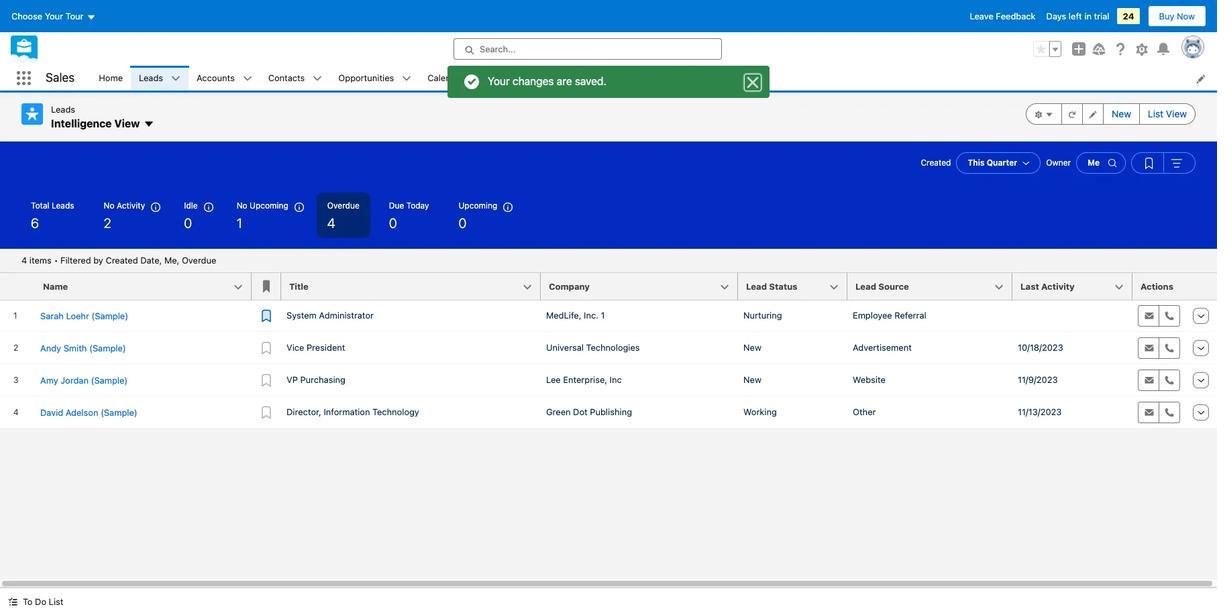Task type: vqa. For each thing, say whether or not it's contained in the screenshot.


Task type: describe. For each thing, give the bounding box(es) containing it.
idle
[[184, 201, 198, 211]]

4 inside overdue 4
[[327, 215, 336, 231]]

search...
[[480, 44, 516, 54]]

company
[[549, 281, 590, 292]]

4 items • filtered by created date, me, overdue status
[[21, 255, 216, 266]]

employee referral
[[853, 310, 927, 321]]

group containing new
[[1026, 103, 1196, 125]]

contacts link
[[260, 66, 313, 91]]

choose your tour
[[11, 11, 84, 21]]

actions cell
[[1133, 273, 1187, 301]]

0 inside 'due today 0'
[[389, 215, 397, 231]]

tour
[[66, 11, 84, 21]]

your inside success alert dialog
[[488, 75, 510, 87]]

new button
[[1104, 103, 1140, 125]]

calendar list item
[[420, 66, 490, 91]]

24
[[1123, 11, 1135, 21]]

leads inside "list item"
[[139, 72, 163, 83]]

4 items • filtered by created date, me, overdue
[[21, 255, 216, 266]]

company cell
[[541, 273, 746, 301]]

owner
[[1047, 158, 1071, 168]]

days
[[1047, 11, 1067, 21]]

2 upcoming from the left
[[459, 201, 498, 211]]

1 inside the key performance indicators group
[[237, 215, 242, 231]]

president
[[307, 342, 345, 353]]

10/18/2023
[[1018, 343, 1064, 353]]

title
[[289, 281, 309, 292]]

lee enterprise, inc
[[546, 375, 622, 385]]

status
[[770, 281, 798, 292]]

this quarter button
[[957, 152, 1041, 174]]

last
[[1021, 281, 1040, 292]]

filtered
[[60, 255, 91, 266]]

1 upcoming from the left
[[250, 201, 288, 211]]

buy now button
[[1148, 5, 1207, 27]]

medlife, inc. 1
[[546, 310, 605, 321]]

accounts link
[[189, 66, 243, 91]]

important cell
[[252, 273, 281, 301]]

enterprise,
[[563, 375, 608, 385]]

employee
[[853, 310, 893, 321]]

days left in trial
[[1047, 11, 1110, 21]]

dashboards list item
[[546, 66, 628, 91]]

source
[[879, 281, 909, 292]]

list inside to do list button
[[49, 597, 63, 608]]

success alert dialog
[[448, 66, 770, 98]]

intelligence
[[51, 117, 112, 129]]

1 vertical spatial leads
[[51, 104, 75, 115]]

overdue 4
[[327, 201, 360, 231]]

list view
[[1149, 108, 1187, 119]]

opportunities
[[339, 72, 394, 83]]

name cell
[[35, 273, 260, 301]]

universal technologies
[[546, 342, 640, 353]]

1 horizontal spatial text default image
[[144, 119, 155, 130]]

me,
[[164, 255, 179, 266]]

trial
[[1095, 11, 1110, 21]]

due
[[389, 201, 404, 211]]

working
[[744, 407, 777, 418]]

key performance indicators group
[[0, 193, 1218, 249]]

leads link
[[131, 66, 171, 91]]

0 horizontal spatial overdue
[[182, 255, 216, 266]]

action image
[[1187, 273, 1218, 300]]

vp purchasing
[[287, 375, 346, 385]]

list containing home
[[91, 66, 1218, 91]]

changes
[[513, 75, 554, 87]]

director,
[[287, 407, 321, 418]]

6
[[31, 215, 39, 231]]

0 vertical spatial group
[[1034, 41, 1062, 57]]

forecasts
[[498, 72, 538, 83]]

name
[[43, 281, 68, 292]]

list view button
[[1140, 103, 1196, 125]]

0 horizontal spatial created
[[106, 255, 138, 266]]

lead source
[[856, 281, 909, 292]]

title cell
[[281, 273, 549, 301]]

are
[[557, 75, 572, 87]]

forecasts link
[[490, 66, 546, 91]]

opportunities link
[[331, 66, 402, 91]]

view for list view
[[1167, 108, 1187, 119]]

no for 2
[[104, 201, 115, 211]]

nurturing
[[744, 310, 782, 321]]

overdue inside the key performance indicators group
[[327, 201, 360, 211]]

to do list button
[[0, 589, 71, 616]]

0 for upcoming
[[459, 215, 467, 231]]

green
[[546, 407, 571, 418]]

quotes list item
[[693, 66, 756, 91]]

buy now
[[1160, 11, 1196, 21]]

system
[[287, 310, 317, 321]]

last activity
[[1021, 281, 1075, 292]]

inc.
[[584, 310, 599, 321]]

company button
[[541, 273, 738, 300]]

dot
[[573, 407, 588, 418]]

reports
[[636, 72, 668, 83]]



Task type: locate. For each thing, give the bounding box(es) containing it.
1 horizontal spatial 1
[[601, 310, 605, 321]]

new for website
[[744, 375, 762, 385]]

1 vertical spatial 4
[[21, 255, 27, 266]]

search... button
[[454, 38, 722, 60]]

1 horizontal spatial 0
[[389, 215, 397, 231]]

leads up intelligence
[[51, 104, 75, 115]]

no upcoming
[[237, 201, 288, 211]]

0 vertical spatial 4
[[327, 215, 336, 231]]

text default image inside accounts list item
[[243, 74, 252, 83]]

purchasing
[[300, 375, 346, 385]]

text default image down leads link
[[144, 119, 155, 130]]

medlife,
[[546, 310, 582, 321]]

lead source cell
[[848, 273, 1021, 301]]

1 vertical spatial 1
[[601, 310, 605, 321]]

lead left status
[[746, 281, 767, 292]]

contacts
[[268, 72, 305, 83]]

1 horizontal spatial overdue
[[327, 201, 360, 211]]

list inside list view button
[[1149, 108, 1164, 119]]

view right new button
[[1167, 108, 1187, 119]]

activity right last
[[1042, 281, 1075, 292]]

contacts list item
[[260, 66, 331, 91]]

2 lead from the left
[[856, 281, 877, 292]]

home link
[[91, 66, 131, 91]]

1 horizontal spatial text default image
[[243, 74, 252, 83]]

group down list view button
[[1132, 152, 1196, 174]]

referral
[[895, 310, 927, 321]]

1 right inc.
[[601, 310, 605, 321]]

1 vertical spatial list
[[49, 597, 63, 608]]

new
[[1112, 108, 1132, 119], [744, 342, 762, 353], [744, 375, 762, 385]]

text default image left the to
[[8, 598, 17, 607]]

0 right 'due today 0'
[[459, 215, 467, 231]]

2 text default image from the left
[[243, 74, 252, 83]]

text default image
[[171, 74, 181, 83], [243, 74, 252, 83], [402, 74, 412, 83]]

1 vertical spatial overdue
[[182, 255, 216, 266]]

system administrator
[[287, 310, 374, 321]]

this quarter
[[968, 158, 1018, 168]]

last activity cell
[[1013, 273, 1141, 301]]

left
[[1069, 11, 1083, 21]]

total leads 6
[[31, 201, 74, 231]]

reports list item
[[628, 66, 693, 91]]

me button
[[1077, 152, 1126, 174]]

view right intelligence
[[114, 117, 140, 129]]

items
[[29, 255, 52, 266]]

dashboards
[[554, 72, 602, 83]]

1 horizontal spatial activity
[[1042, 281, 1075, 292]]

0 horizontal spatial activity
[[117, 201, 145, 211]]

actions
[[1141, 281, 1174, 292]]

1 horizontal spatial lead
[[856, 281, 877, 292]]

inc
[[610, 375, 622, 385]]

other
[[853, 407, 876, 418]]

publishing
[[590, 407, 632, 418]]

overdue right me,
[[182, 255, 216, 266]]

1 horizontal spatial list
[[1149, 108, 1164, 119]]

lead for lead source
[[856, 281, 877, 292]]

leave
[[970, 11, 994, 21]]

grid
[[0, 273, 1218, 430]]

1 vertical spatial group
[[1026, 103, 1196, 125]]

created right by
[[106, 255, 138, 266]]

lead status
[[746, 281, 798, 292]]

list right new button
[[1149, 108, 1164, 119]]

no activity
[[104, 201, 145, 211]]

no for 1
[[237, 201, 247, 211]]

leads list item
[[131, 66, 189, 91]]

2 vertical spatial new
[[744, 375, 762, 385]]

group up me button
[[1026, 103, 1196, 125]]

leave feedback link
[[970, 11, 1036, 21]]

2 no from the left
[[237, 201, 247, 211]]

0 vertical spatial list
[[1149, 108, 1164, 119]]

now
[[1177, 11, 1196, 21]]

cell
[[1013, 300, 1133, 332]]

0 vertical spatial 1
[[237, 215, 242, 231]]

lead for lead status
[[746, 281, 767, 292]]

dashboards link
[[546, 66, 611, 91]]

0 vertical spatial activity
[[117, 201, 145, 211]]

2 vertical spatial text default image
[[8, 598, 17, 607]]

0 horizontal spatial upcoming
[[250, 201, 288, 211]]

1 horizontal spatial 4
[[327, 215, 336, 231]]

text default image inside the leads "list item"
[[171, 74, 181, 83]]

new for advertisement
[[744, 342, 762, 353]]

2 vertical spatial group
[[1132, 152, 1196, 174]]

your left tour
[[45, 11, 63, 21]]

0 vertical spatial text default image
[[313, 74, 322, 83]]

11/13/2023
[[1018, 407, 1062, 418]]

lead source button
[[848, 273, 1013, 300]]

1 no from the left
[[104, 201, 115, 211]]

your inside dropdown button
[[45, 11, 63, 21]]

leads right home
[[139, 72, 163, 83]]

activity for no activity
[[117, 201, 145, 211]]

1 inside grid
[[601, 310, 605, 321]]

text default image right 'contacts'
[[313, 74, 322, 83]]

•
[[54, 255, 58, 266]]

quarter
[[987, 158, 1018, 168]]

1 horizontal spatial your
[[488, 75, 510, 87]]

view for intelligence view
[[114, 117, 140, 129]]

intelligence view
[[51, 117, 140, 129]]

0 horizontal spatial no
[[104, 201, 115, 211]]

0 vertical spatial your
[[45, 11, 63, 21]]

accounts
[[197, 72, 235, 83]]

1 vertical spatial activity
[[1042, 281, 1075, 292]]

in
[[1085, 11, 1092, 21]]

your
[[45, 11, 63, 21], [488, 75, 510, 87]]

text default image for accounts
[[243, 74, 252, 83]]

overdue left due
[[327, 201, 360, 211]]

quotes
[[701, 72, 731, 83]]

1 vertical spatial new
[[744, 342, 762, 353]]

created left the this
[[921, 158, 952, 168]]

text default image for opportunities
[[402, 74, 412, 83]]

no right idle
[[237, 201, 247, 211]]

2 horizontal spatial text default image
[[402, 74, 412, 83]]

accounts list item
[[189, 66, 260, 91]]

choose your tour button
[[11, 5, 96, 27]]

text default image right accounts
[[243, 74, 252, 83]]

3 0 from the left
[[459, 215, 467, 231]]

vice
[[287, 342, 304, 353]]

1 horizontal spatial upcoming
[[459, 201, 498, 211]]

group
[[1034, 41, 1062, 57], [1026, 103, 1196, 125], [1132, 152, 1196, 174]]

vp
[[287, 375, 298, 385]]

created
[[921, 158, 952, 168], [106, 255, 138, 266]]

lee
[[546, 375, 561, 385]]

3 text default image from the left
[[402, 74, 412, 83]]

calendar link
[[420, 66, 472, 91]]

activity for last activity
[[1042, 281, 1075, 292]]

new inside button
[[1112, 108, 1132, 119]]

1 vertical spatial your
[[488, 75, 510, 87]]

name button
[[35, 273, 252, 300]]

0 vertical spatial leads
[[139, 72, 163, 83]]

lead inside the 'lead source' button
[[856, 281, 877, 292]]

text default image left accounts link
[[171, 74, 181, 83]]

do
[[35, 597, 46, 608]]

0 horizontal spatial view
[[114, 117, 140, 129]]

row number image
[[0, 273, 35, 300]]

by
[[93, 255, 103, 266]]

text default image
[[313, 74, 322, 83], [144, 119, 155, 130], [8, 598, 17, 607]]

2 vertical spatial leads
[[52, 201, 74, 211]]

lead status button
[[738, 273, 848, 300]]

0 vertical spatial new
[[1112, 108, 1132, 119]]

vice president
[[287, 342, 345, 353]]

grid containing name
[[0, 273, 1218, 430]]

your changes are saved.
[[488, 75, 607, 87]]

sales
[[46, 71, 75, 85]]

0 horizontal spatial 1
[[237, 215, 242, 231]]

1 vertical spatial text default image
[[144, 119, 155, 130]]

action cell
[[1187, 273, 1218, 301]]

1 horizontal spatial created
[[921, 158, 952, 168]]

lead status cell
[[738, 273, 856, 301]]

0 vertical spatial overdue
[[327, 201, 360, 211]]

0 horizontal spatial 0
[[184, 215, 192, 231]]

activity up 4 items • filtered by created date, me, overdue
[[117, 201, 145, 211]]

0 horizontal spatial lead
[[746, 281, 767, 292]]

last activity button
[[1013, 273, 1133, 300]]

2 horizontal spatial text default image
[[313, 74, 322, 83]]

director, information technology
[[287, 407, 419, 418]]

today
[[407, 201, 429, 211]]

opportunities list item
[[331, 66, 420, 91]]

text default image inside contacts list item
[[313, 74, 322, 83]]

0 horizontal spatial your
[[45, 11, 63, 21]]

information
[[324, 407, 370, 418]]

lead
[[746, 281, 767, 292], [856, 281, 877, 292]]

text default image inside to do list button
[[8, 598, 17, 607]]

2 0 from the left
[[389, 215, 397, 231]]

2 horizontal spatial 0
[[459, 215, 467, 231]]

0 for idle
[[184, 215, 192, 231]]

overdue
[[327, 201, 360, 211], [182, 255, 216, 266]]

me
[[1088, 158, 1100, 168]]

new left list view
[[1112, 108, 1132, 119]]

technology
[[373, 407, 419, 418]]

0 horizontal spatial list
[[49, 597, 63, 608]]

to do list
[[23, 597, 63, 608]]

lead inside the lead status button
[[746, 281, 767, 292]]

1 text default image from the left
[[171, 74, 181, 83]]

row number cell
[[0, 273, 35, 301]]

no
[[104, 201, 115, 211], [237, 201, 247, 211]]

saved.
[[575, 75, 607, 87]]

universal
[[546, 342, 584, 353]]

this
[[968, 158, 985, 168]]

1 0 from the left
[[184, 215, 192, 231]]

1 horizontal spatial view
[[1167, 108, 1187, 119]]

activity
[[117, 201, 145, 211], [1042, 281, 1075, 292]]

1 down no upcoming
[[237, 215, 242, 231]]

text default image inside opportunities list item
[[402, 74, 412, 83]]

new down nurturing
[[744, 342, 762, 353]]

0 down due
[[389, 215, 397, 231]]

your down search...
[[488, 75, 510, 87]]

11/9/2023
[[1018, 375, 1058, 385]]

choose
[[11, 11, 42, 21]]

0 horizontal spatial text default image
[[171, 74, 181, 83]]

text default image for leads
[[171, 74, 181, 83]]

due today 0
[[389, 201, 429, 231]]

1 lead from the left
[[746, 281, 767, 292]]

text default image left calendar link
[[402, 74, 412, 83]]

list right do
[[49, 597, 63, 608]]

list
[[91, 66, 1218, 91]]

list
[[1149, 108, 1164, 119], [49, 597, 63, 608]]

activity inside last activity button
[[1042, 281, 1075, 292]]

technologies
[[586, 342, 640, 353]]

leads inside total leads 6
[[52, 201, 74, 211]]

0 vertical spatial created
[[921, 158, 952, 168]]

new up working
[[744, 375, 762, 385]]

administrator
[[319, 310, 374, 321]]

1 vertical spatial created
[[106, 255, 138, 266]]

lead left 'source' on the top of the page
[[856, 281, 877, 292]]

0 down idle
[[184, 215, 192, 231]]

1 horizontal spatial no
[[237, 201, 247, 211]]

group down days on the right top of page
[[1034, 41, 1062, 57]]

activity inside the key performance indicators group
[[117, 201, 145, 211]]

0 horizontal spatial text default image
[[8, 598, 17, 607]]

view inside list view button
[[1167, 108, 1187, 119]]

no up 2
[[104, 201, 115, 211]]

leads right total
[[52, 201, 74, 211]]

0 horizontal spatial 4
[[21, 255, 27, 266]]

view
[[1167, 108, 1187, 119], [114, 117, 140, 129]]

leave feedback
[[970, 11, 1036, 21]]



